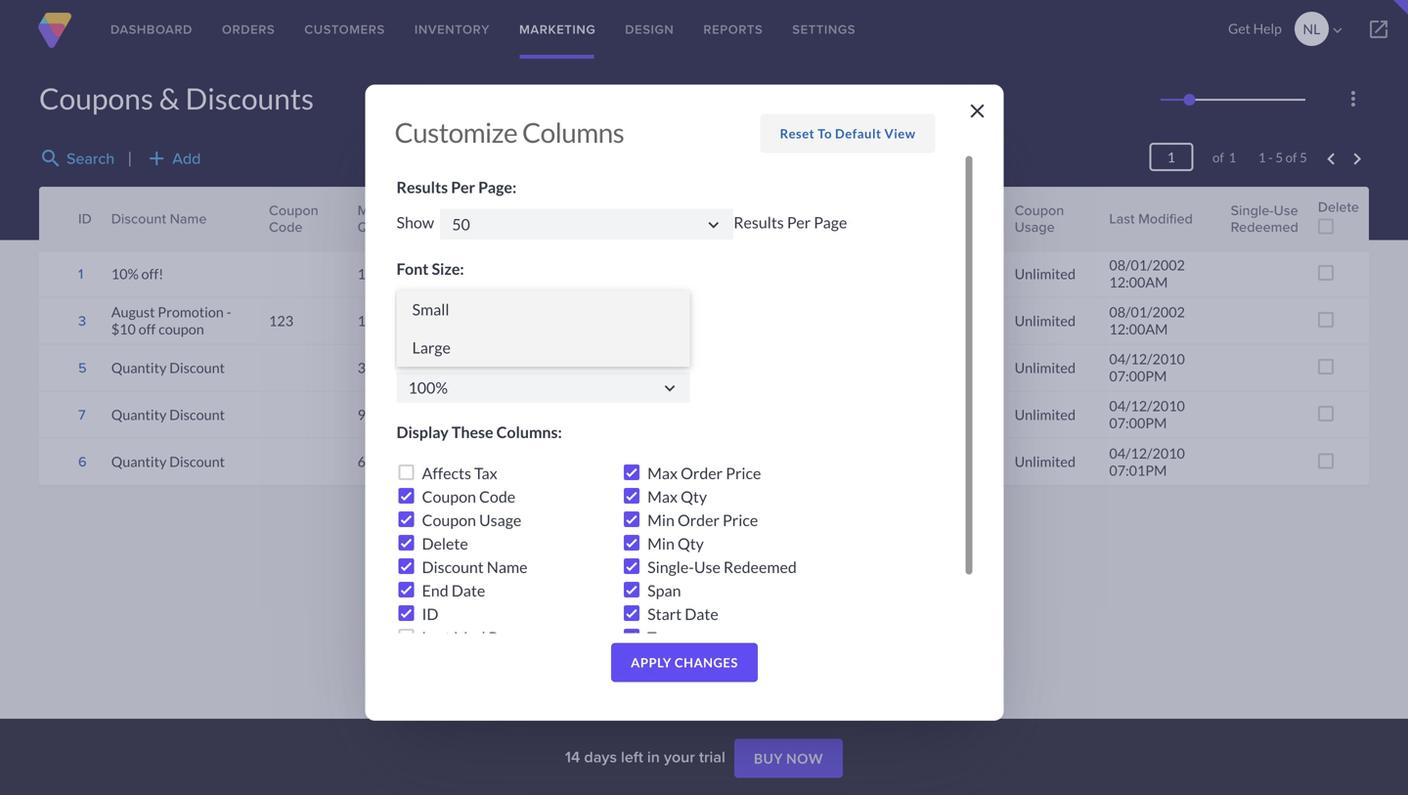 Task type: describe. For each thing, give the bounding box(es) containing it.
0 vertical spatial type
[[840, 208, 870, 229]]

08/01/2002 12:00am for 1
[[1110, 257, 1186, 291]]

page
[[814, 212, 848, 232]]

07:00pm for 7
[[1110, 415, 1168, 432]]

apply changes
[[631, 655, 739, 671]]

add add
[[145, 147, 201, 170]]

|
[[128, 148, 132, 167]]

dashboard
[[111, 20, 193, 39]]

keyboard_arrow_right
[[1346, 147, 1370, 171]]

quantity discount for 5
[[111, 359, 225, 376]]

0 horizontal spatial discount name
[[111, 208, 207, 229]]


[[1368, 18, 1391, 41]]






last modified element
[[1100, 187, 1222, 250]]

view
[[885, 126, 916, 141]]

mode_editedit









end date element
[[709, 187, 830, 250]]

last for last modified
[[1110, 208, 1135, 229]]






id element
[[39, 187, 102, 250]]

coupons & discounts
[[39, 81, 314, 116]]

unlimited for 3
[[1015, 312, 1076, 329]]

customers
[[305, 20, 385, 39]]

design
[[625, 20, 675, 39]]

max order price link
[[563, 200, 633, 237]]

0 horizontal spatial span
[[648, 581, 681, 600]]

14
[[565, 746, 581, 769]]

0 vertical spatial start date
[[653, 200, 682, 237]]

unlimited for 7
[[1015, 406, 1076, 423]]

results per page
[[734, 212, 848, 232]]

last modified
[[1110, 208, 1194, 229]]

0 vertical spatial 
[[704, 215, 724, 235]]

font size:
[[397, 259, 464, 278]]

max inside max order price
[[563, 200, 589, 221]]

1 horizontal spatial min qty
[[648, 534, 704, 553]]

span link
[[964, 208, 996, 229]]

04/12/2010 07:00pm for 5
[[1110, 351, 1186, 385]]

screen width:
[[397, 341, 496, 360]]

6 link
[[78, 452, 87, 472]]

2 of from the left
[[1286, 150, 1298, 165]]

1 horizontal spatial span
[[964, 208, 996, 229]]

start inside start date
[[653, 200, 682, 221]]

apply changes link
[[612, 644, 758, 683]]

per for page
[[787, 212, 811, 232]]

keyboard_arrow_left link
[[1320, 147, 1344, 171]]

0 horizontal spatial usage
[[479, 511, 522, 530]]

10%
[[111, 266, 139, 282]]

y for 5
[[964, 359, 973, 376]]

reset to default view
[[780, 126, 916, 141]]

mode_editedit









max order price element
[[553, 187, 643, 250]]

buy now
[[754, 751, 824, 767]]

delete element
[[1309, 187, 1370, 250]]

9
[[358, 406, 366, 423]]

0 horizontal spatial redeemed
[[724, 558, 797, 577]]

per for page:
[[451, 177, 476, 196]]

1 horizontal spatial -
[[1269, 150, 1274, 165]]

1 vertical spatial start date
[[648, 604, 719, 624]]

0 horizontal spatial single-use redeemed
[[648, 558, 797, 577]]

0 horizontal spatial name
[[170, 208, 207, 229]]

last for last mod by
[[422, 628, 451, 647]]

date inside "link"
[[653, 217, 682, 237]]

price inside max order price
[[563, 217, 595, 237]]

last modified link
[[1110, 208, 1194, 229]]

discounts
[[185, 81, 314, 116]]

screen
[[397, 341, 445, 360]]

5 link
[[78, 357, 87, 378]]

04/12/2010 07:01pm
[[1110, 445, 1186, 479]]

0 vertical spatial min order price
[[475, 200, 538, 237]]

to
[[818, 126, 833, 141]]

keyboard_arrow_right link
[[1346, 147, 1370, 171]]

0 horizontal spatial coupon usage
[[422, 511, 522, 530]]

08/01/2002 12:00am for 3
[[1110, 304, 1186, 338]]

these
[[452, 422, 494, 442]]

12:00am for 3
[[1110, 321, 1169, 338]]

now
[[787, 751, 824, 767]]

04/12/2010 for 6
[[1110, 445, 1186, 462]]

orders
[[222, 20, 275, 39]]

inventory
[[415, 20, 490, 39]]

changes
[[675, 655, 739, 671]]

help
[[1254, 20, 1283, 37]]

04/12/2010 07:00pm for 7
[[1110, 398, 1186, 432]]

order inside max order price
[[593, 200, 629, 221]]

0 horizontal spatial max order price
[[563, 200, 629, 237]]

search search
[[39, 147, 115, 170]]

mode_editedit









span element
[[954, 187, 1006, 250]]

coupons
[[39, 81, 153, 116]]

3 link
[[78, 311, 86, 331]]

1 vertical spatial 3
[[358, 359, 366, 376]]

&
[[159, 81, 180, 116]]

10% off!
[[111, 266, 164, 282]]

large
[[412, 338, 451, 357]]

search
[[39, 147, 63, 170]]

unlimited for 5
[[1015, 359, 1076, 376]]

by
[[489, 628, 507, 647]]

0 horizontal spatial end
[[422, 581, 449, 600]]

0 horizontal spatial max qty
[[416, 200, 442, 237]]

page:
[[479, 177, 517, 196]]

1 horizontal spatial redeemed
[[1232, 217, 1299, 237]]

1 horizontal spatial coupon usage
[[1015, 200, 1065, 237]]

add
[[172, 147, 201, 170]]

quantity discount for 7
[[111, 406, 225, 423]]

0 horizontal spatial 3
[[78, 311, 86, 331]]

1 vertical spatial name
[[487, 558, 528, 577]]

0 horizontal spatial single-
[[648, 558, 695, 577]]

affects
[[422, 464, 472, 483]]

buy
[[754, 751, 784, 767]]

coupon usage link
[[1015, 200, 1090, 237]]

reset to default view link
[[761, 114, 936, 153]]

usage inside coupon usage
[[1015, 217, 1055, 237]]

tax
[[475, 464, 498, 483]]

marketing
[[520, 20, 596, 39]]

7 link
[[78, 404, 86, 425]]

settings
[[793, 20, 856, 39]]

1 horizontal spatial discount name
[[422, 558, 528, 577]]

coupon code link
[[269, 200, 338, 237]]

keyboard_arrow_left keyboard_arrow_right
[[1320, 147, 1370, 171]]

dashboard link
[[96, 0, 207, 59]]

succeed online with volusion's shopping cart software image
[[35, 13, 74, 48]]






coupon usage element
[[1006, 187, 1100, 250]]

quantity for 5
[[111, 359, 167, 376]]

1 horizontal spatial end
[[719, 208, 743, 229]]

1 horizontal spatial 6
[[358, 454, 366, 470]]

reports
[[704, 20, 763, 39]]

qty inside max qty
[[416, 217, 438, 237]]

font
[[397, 259, 429, 278]]

size:
[[432, 259, 464, 278]]

min inside the min order price
[[475, 200, 498, 221]]

 link
[[1350, 0, 1409, 59]]

apply
[[631, 655, 672, 671]]

0 vertical spatial single-
[[1232, 200, 1275, 221]]

1 right the of 1
[[1259, 150, 1267, 165]]

promotion
[[158, 304, 224, 321]]

quantity for 7
[[111, 406, 167, 423]]

quantity for 6
[[111, 454, 167, 470]]

1 vertical spatial min order price
[[648, 511, 759, 530]]

1 left "font"
[[358, 266, 366, 282]]

customize columns
[[395, 116, 625, 149]]

1 vertical spatial delete
[[422, 534, 468, 553]]

0 horizontal spatial 6
[[78, 452, 87, 472]]

unlimited for 6
[[1015, 454, 1076, 470]]

0 vertical spatial use
[[1275, 200, 1299, 221]]

date left page
[[747, 208, 776, 229]]

1 link
[[78, 264, 83, 284]]

07:01pm
[[1110, 462, 1168, 479]]

1 vertical spatial start
[[648, 604, 682, 624]]

8
[[416, 454, 424, 470]]

0 horizontal spatial type
[[648, 628, 681, 647]]

discount for 7
[[169, 406, 225, 423]]

code inside coupon code
[[269, 217, 303, 237]]

04/12/2010 for 5
[[1110, 351, 1186, 368]]

0 horizontal spatial min qty
[[358, 200, 380, 237]]

get help
[[1229, 20, 1283, 37]]



Task type: vqa. For each thing, say whether or not it's contained in the screenshot.
the top the A
no



Task type: locate. For each thing, give the bounding box(es) containing it.
08/01/2002
[[1110, 257, 1186, 274], [1110, 304, 1186, 321]]

0 horizontal spatial of
[[1213, 150, 1225, 165]]

1 04/12/2010 from the top
[[1110, 351, 1186, 368]]

0 vertical spatial code
[[269, 217, 303, 237]]

quantity discount right 7 link
[[111, 406, 225, 423]]

code left mode_editedit









min qty element
[[269, 217, 303, 237]]

1 07:00pm from the top
[[1110, 368, 1168, 385]]

0 vertical spatial end date
[[719, 208, 776, 229]]

4 unlimited from the top
[[1015, 406, 1076, 423]]

7
[[78, 404, 86, 425]]

1 quantity discount from the top
[[111, 359, 225, 376]]

last mod by
[[422, 628, 507, 647]]

1 left 10% on the top left
[[78, 264, 83, 284]]

default
[[836, 126, 882, 141]]

discount name up off!
[[111, 208, 207, 229]]

order inside the min order price
[[502, 200, 538, 221]]

1 vertical spatial id
[[422, 604, 439, 624]]

0 vertical spatial discount name
[[111, 208, 207, 229]]

1 08/01/2002 12:00am from the top
[[1110, 257, 1186, 291]]

1 of from the left
[[1213, 150, 1225, 165]]

last
[[1110, 208, 1135, 229], [422, 628, 451, 647]]

discount name
[[111, 208, 207, 229], [422, 558, 528, 577]]

1 horizontal spatial name
[[487, 558, 528, 577]]

0 horizontal spatial use
[[695, 558, 721, 577]]

2 08/01/2002 from the top
[[1110, 304, 1186, 321]]

results for results per page
[[734, 212, 784, 232]]

0 horizontal spatial min order price
[[475, 200, 538, 237]]

2 04/12/2010 from the top
[[1110, 398, 1186, 415]]

results for results per page:
[[397, 177, 448, 196]]

0 vertical spatial redeemed
[[1232, 217, 1299, 237]]

07:00pm
[[1110, 368, 1168, 385], [1110, 415, 1168, 432]]

coupon
[[269, 200, 319, 221], [1015, 200, 1065, 221], [422, 487, 476, 506], [422, 511, 476, 530]]

end date up last mod by
[[422, 581, 486, 600]]

1 vertical spatial y
[[964, 406, 973, 423]]

1 vertical spatial redeemed
[[724, 558, 797, 577]]

3 quantity from the top
[[111, 454, 167, 470]]

quantity discount down coupon
[[111, 359, 225, 376]]

0 vertical spatial 3
[[78, 311, 86, 331]]

start right max order price "link" on the top of page
[[653, 200, 682, 221]]

nl
[[1304, 21, 1321, 37]]

0 vertical spatial y
[[964, 359, 973, 376]]

display these columns:
[[397, 422, 562, 442]]

2 08/01/2002 12:00am from the top
[[1110, 304, 1186, 338]]

start
[[653, 200, 682, 221], [648, 604, 682, 624]]

0 horizontal spatial id
[[78, 208, 92, 229]]

1 horizontal spatial single-
[[1232, 200, 1275, 221]]

mod
[[454, 628, 486, 647]]

1 08/01/2002 from the top
[[1110, 257, 1186, 274]]

show
[[397, 212, 441, 232]]

single-
[[1232, 200, 1275, 221], [648, 558, 695, 577]]

reset
[[780, 126, 815, 141]]

None text field
[[441, 209, 734, 240]]

None text field
[[397, 372, 690, 403]]

qty
[[358, 217, 380, 237], [416, 217, 438, 237], [681, 487, 707, 506], [678, 534, 704, 553]]

span left 




coupon usage element
[[964, 208, 996, 229]]

keyboard_arrow_left
[[1320, 147, 1344, 171]]

0 horizontal spatial end date
[[422, 581, 486, 600]]

min qty
[[358, 200, 380, 237], [648, 534, 704, 553]]

1 horizontal spatial per
[[787, 212, 811, 232]]

6 down 9
[[358, 454, 366, 470]]

1 vertical spatial 08/01/2002 12:00am
[[1110, 304, 1186, 338]]

1 horizontal spatial single-use redeemed
[[1232, 200, 1299, 237]]

code
[[269, 217, 303, 237], [479, 487, 516, 506]]

columns
[[522, 116, 625, 149]]

1 vertical spatial 04/12/2010
[[1110, 398, 1186, 415]]

1 horizontal spatial 
[[704, 215, 724, 235]]

use
[[1275, 200, 1299, 221], [695, 558, 721, 577]]

2 vertical spatial quantity
[[111, 454, 167, 470]]

name
[[170, 208, 207, 229], [487, 558, 528, 577]]

max qty link
[[416, 200, 456, 237]]

1 vertical spatial span
[[648, 581, 681, 600]]

end right mode_editedit









start date element
[[719, 208, 743, 229]]

2 12:00am from the top
[[1110, 321, 1169, 338]]

0 vertical spatial end
[[719, 208, 743, 229]]

08/01/2002 for 3
[[1110, 304, 1186, 321]]

results
[[397, 177, 448, 196], [734, 212, 784, 232]]

discount name link
[[111, 208, 207, 229]]

2 04/12/2010 07:00pm from the top
[[1110, 398, 1186, 432]]

end
[[719, 208, 743, 229], [422, 581, 449, 600]]

0 vertical spatial 12:00am
[[1110, 274, 1169, 291]]

3 unlimited from the top
[[1015, 359, 1076, 376]]

1 horizontal spatial code
[[479, 487, 516, 506]]

12:00am
[[1110, 274, 1169, 291], [1110, 321, 1169, 338]]

columns:
[[497, 422, 562, 442]]

span
[[964, 208, 996, 229], [648, 581, 681, 600]]

1 vertical spatial 08/01/2002
[[1110, 304, 1186, 321]]

start up apply
[[648, 604, 682, 624]]

1 vertical spatial usage
[[479, 511, 522, 530]]

mode_editedit









min qty element
[[348, 187, 406, 250]]

mode_editedit









coupon code element
[[259, 187, 348, 250]]

1 vertical spatial discount name
[[422, 558, 528, 577]]

1 vertical spatial type
[[648, 628, 681, 647]]

- inside the august promotion - $10 off coupon
[[227, 304, 231, 321]]

04/12/2010 for 7
[[1110, 398, 1186, 415]]

get
[[1229, 20, 1251, 37]]

04/12/2010
[[1110, 351, 1186, 368], [1110, 398, 1186, 415], [1110, 445, 1186, 462]]

date
[[747, 208, 776, 229], [653, 217, 682, 237], [452, 581, 486, 600], [685, 604, 719, 624]]

0 horizontal spatial per
[[451, 177, 476, 196]]

date up changes
[[685, 604, 719, 624]]

type
[[840, 208, 870, 229], [648, 628, 681, 647]]

2 unlimited from the top
[[1015, 312, 1076, 329]]

1 vertical spatial 
[[660, 378, 681, 399]]

3 left $10
[[78, 311, 86, 331]]

nl 
[[1304, 21, 1347, 39]]

id up 1 link
[[78, 208, 92, 229]]

1 horizontal spatial delete
[[1319, 197, 1360, 217]]

use up changes
[[695, 558, 721, 577]]

quantity discount for 6
[[111, 454, 225, 470]]

max
[[416, 200, 442, 221], [563, 200, 589, 221], [648, 464, 678, 483], [648, 487, 678, 506]]

coupon usage down affects tax
[[422, 511, 522, 530]]

per left page
[[787, 212, 811, 232]]

delete down affects
[[422, 534, 468, 553]]

0 vertical spatial 08/01/2002
[[1110, 257, 1186, 274]]

min qty link
[[358, 200, 396, 237]]

1 horizontal spatial results
[[734, 212, 784, 232]]

1 horizontal spatial coupon code
[[422, 487, 516, 506]]

1 vertical spatial quantity
[[111, 406, 167, 423]]

5
[[1276, 150, 1284, 165], [1300, 150, 1308, 165], [78, 357, 87, 378], [416, 359, 424, 376]]

0 vertical spatial single-use redeemed
[[1232, 200, 1299, 237]]

quantity down off
[[111, 359, 167, 376]]

discount name up mod
[[422, 558, 528, 577]]

coupon
[[159, 321, 204, 338]]

0 vertical spatial per
[[451, 177, 476, 196]]

6 down 7
[[78, 452, 87, 472]]

1 vertical spatial 04/12/2010 07:00pm
[[1110, 398, 1186, 432]]

add
[[145, 147, 169, 170]]

id link
[[78, 208, 92, 229]]

0 horizontal spatial results
[[397, 177, 448, 196]]

of left 1 - 5 of 5
[[1213, 150, 1225, 165]]

unlimited for 1
[[1015, 266, 1076, 282]]

6
[[78, 452, 87, 472], [358, 454, 366, 470]]

type link
[[840, 208, 870, 229]]

0 vertical spatial coupon usage
[[1015, 200, 1065, 237]]

quantity discount right 6 link
[[111, 454, 225, 470]]

07:00pm for 5
[[1110, 368, 1168, 385]]

y
[[964, 359, 973, 376], [964, 406, 973, 423], [964, 454, 973, 470]]

0 vertical spatial delete
[[1319, 197, 1360, 217]]

1 vertical spatial 12:00am
[[1110, 321, 1169, 338]]


[[1330, 21, 1347, 39]]

1 vertical spatial max qty
[[648, 487, 707, 506]]

2 vertical spatial 04/12/2010
[[1110, 445, 1186, 462]]

usage right span link
[[1015, 217, 1055, 237]]

of left keyboard_arrow_left at right
[[1286, 150, 1298, 165]]

results up max qty "link"
[[397, 177, 448, 196]]

0 vertical spatial 04/12/2010 07:00pm
[[1110, 351, 1186, 385]]

end up last mod by
[[422, 581, 449, 600]]

0 horizontal spatial 
[[660, 378, 681, 399]]

coupon usage right span link
[[1015, 200, 1065, 237]]

search
[[67, 147, 115, 170]]

start date up apply changes link
[[648, 604, 719, 624]]

single-useredeemed element
[[1222, 187, 1309, 250]]

y for 7
[[964, 406, 973, 423]]

1 left small
[[358, 312, 366, 329]]

start date right max order price "link" on the top of page
[[653, 200, 682, 237]]

price inside the min order price
[[475, 217, 507, 237]]

quantity
[[111, 359, 167, 376], [111, 406, 167, 423], [111, 454, 167, 470]]

1 vertical spatial end date
[[422, 581, 486, 600]]

quantity right 7 link
[[111, 406, 167, 423]]

discount for 6
[[169, 454, 225, 470]]

august promotion - $10 off coupon
[[111, 304, 231, 338]]

0 vertical spatial min qty
[[358, 200, 380, 237]]

12:00am for 1
[[1110, 274, 1169, 291]]

2 quantity from the top
[[111, 406, 167, 423]]

1 vertical spatial coupon code
[[422, 487, 516, 506]]

mode_editedit









min order price element
[[466, 187, 553, 250]]

-
[[1269, 150, 1274, 165], [227, 304, 231, 321]]

1 vertical spatial 07:00pm
[[1110, 415, 1168, 432]]

of 1
[[1200, 150, 1237, 165]]

3 up 9
[[358, 359, 366, 376]]

0 vertical spatial 08/01/2002 12:00am
[[1110, 257, 1186, 291]]

single-use redeemed
[[1232, 200, 1299, 237], [648, 558, 797, 577]]

$10
[[111, 321, 136, 338]]

span up apply
[[648, 581, 681, 600]]

delete down keyboard_arrow_left keyboard_arrow_right
[[1319, 197, 1360, 217]]

start date link
[[653, 200, 699, 237]]

name down add at the left
[[170, 208, 207, 229]]

5 unlimited from the top
[[1015, 454, 1076, 470]]

price
[[475, 217, 507, 237], [563, 217, 595, 237], [726, 464, 762, 483], [723, 511, 759, 530]]

1 vertical spatial max order price
[[648, 464, 762, 483]]

1 vertical spatial single-
[[648, 558, 695, 577]]

1 04/12/2010 07:00pm from the top
[[1110, 351, 1186, 385]]

0 vertical spatial max order price
[[563, 200, 629, 237]]

discount for 5
[[169, 359, 225, 376]]

2 quantity discount from the top
[[111, 406, 225, 423]]

small
[[412, 300, 450, 319]]

1 horizontal spatial 3
[[358, 359, 366, 376]]

single-use redeemed up changes
[[648, 558, 797, 577]]

coupon usage
[[1015, 200, 1065, 237], [422, 511, 522, 530]]

2 07:00pm from the top
[[1110, 415, 1168, 432]]

code down tax
[[479, 487, 516, 506]]

end date right mode_editedit









start date element
[[719, 208, 776, 229]]

1 horizontal spatial id
[[422, 604, 439, 624]]

1 quantity from the top
[[111, 359, 167, 376]]

1 vertical spatial last
[[422, 628, 451, 647]]

off!
[[141, 266, 164, 282]]

1 unlimited from the top
[[1015, 266, 1076, 282]]

use down 1 - 5 of 5
[[1275, 200, 1299, 221]]

0 vertical spatial coupon code
[[269, 200, 319, 237]]

last left mod
[[422, 628, 451, 647]]

last left modified in the right of the page
[[1110, 208, 1135, 229]]

modified
[[1139, 208, 1194, 229]]

1 vertical spatial code
[[479, 487, 516, 506]]

width:
[[448, 341, 496, 360]]

type up apply
[[648, 628, 681, 647]]

1 vertical spatial -
[[227, 304, 231, 321]]

min
[[358, 200, 380, 221], [475, 200, 498, 221], [648, 511, 675, 530], [648, 534, 675, 553]]

1 left 1 - 5 of 5
[[1229, 150, 1237, 165]]

0 horizontal spatial coupon code
[[269, 200, 319, 237]]

y for 6
[[964, 454, 973, 470]]

date right the mode_editedit









max order price element
[[653, 217, 682, 237]]

1 horizontal spatial usage
[[1015, 217, 1055, 237]]

mode_editedit









start date element
[[643, 187, 709, 250]]

coupon code down affects tax
[[422, 487, 516, 506]]

08/01/2002 for 1
[[1110, 257, 1186, 274]]

0 vertical spatial 04/12/2010
[[1110, 351, 1186, 368]]

1 y from the top
[[964, 359, 973, 376]]

coupon code left min qty link
[[269, 200, 319, 237]]

1 vertical spatial use
[[695, 558, 721, 577]]

max qty
[[416, 200, 442, 237], [648, 487, 707, 506]]

single-use redeemed down 1 - 5 of 5
[[1232, 200, 1299, 237]]

0 vertical spatial results
[[397, 177, 448, 196]]

usage down tax
[[479, 511, 522, 530]]

1 horizontal spatial max order price
[[648, 464, 762, 483]]

3 04/12/2010 from the top
[[1110, 445, 1186, 462]]

quantity right 6 link
[[111, 454, 167, 470]]

mode_editedit









type element
[[830, 187, 900, 250]]

per left page:
[[451, 177, 476, 196]]

id up last mod by
[[422, 604, 439, 624]]

1
[[1229, 150, 1237, 165], [1259, 150, 1267, 165], [78, 264, 83, 284], [358, 266, 366, 282], [358, 312, 366, 329]]

display
[[397, 422, 449, 442]]

2 y from the top
[[964, 406, 973, 423]]

1 horizontal spatial type
[[840, 208, 870, 229]]

min order price link
[[475, 200, 544, 237]]

- right promotion
[[227, 304, 231, 321]]

0 vertical spatial 07:00pm
[[1110, 368, 1168, 385]]

1 horizontal spatial max qty
[[648, 487, 707, 506]]

name up by
[[487, 558, 528, 577]]

3 quantity discount from the top
[[111, 454, 225, 470]]

usage
[[1015, 217, 1055, 237], [479, 511, 522, 530]]

buy now link
[[735, 739, 843, 778]]

mode_editedit









max qty element
[[406, 187, 466, 250]]

single- down 1 - 5 of 5
[[1232, 200, 1275, 221]]

results left page
[[734, 212, 784, 232]]

- right the of 1
[[1269, 150, 1274, 165]]

mode_editedit









discount name element
[[102, 187, 259, 250]]

single- up apply changes
[[648, 558, 695, 577]]

1 12:00am from the top
[[1110, 274, 1169, 291]]

customize
[[395, 116, 518, 149]]

1 vertical spatial per
[[787, 212, 811, 232]]

3 y from the top
[[964, 454, 973, 470]]

1 horizontal spatial of
[[1286, 150, 1298, 165]]

end date link
[[719, 208, 776, 229]]

date up mod
[[452, 581, 486, 600]]

min order price
[[475, 200, 538, 237], [648, 511, 759, 530]]

1 horizontal spatial min order price
[[648, 511, 759, 530]]

0 vertical spatial -
[[1269, 150, 1274, 165]]

1 horizontal spatial use
[[1275, 200, 1299, 221]]

0 horizontal spatial -
[[227, 304, 231, 321]]

august
[[111, 304, 155, 321]]

type down default at right
[[840, 208, 870, 229]]

1 horizontal spatial last
[[1110, 208, 1135, 229]]

0 horizontal spatial code
[[269, 217, 303, 237]]



